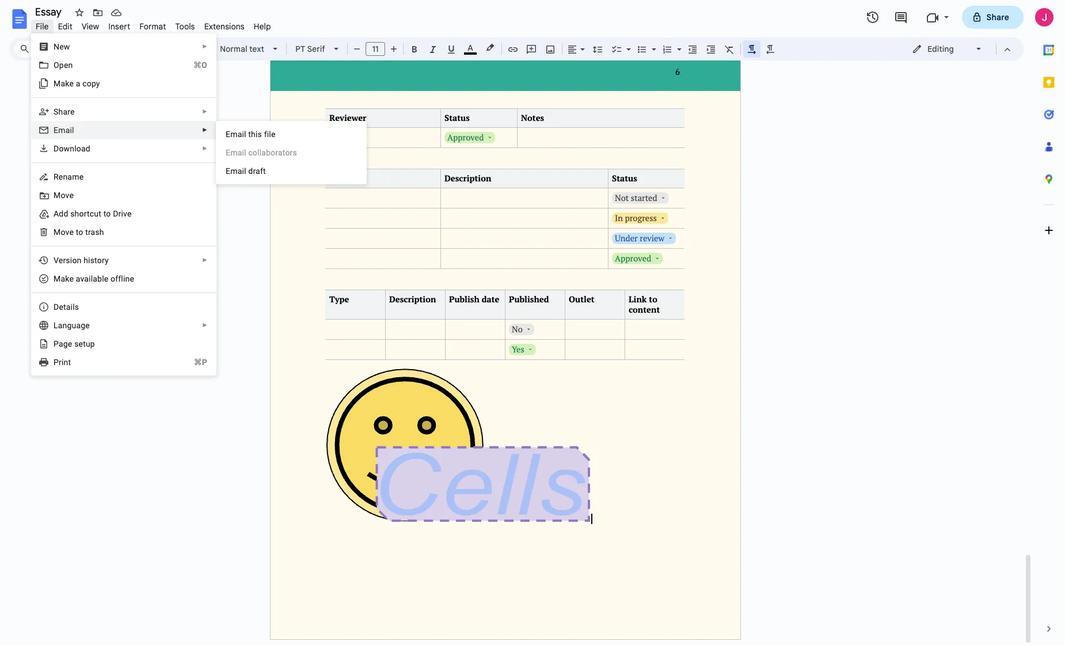 Task type: vqa. For each thing, say whether or not it's contained in the screenshot.
THE H
yes



Task type: locate. For each thing, give the bounding box(es) containing it.
ma k e available offline
[[54, 274, 134, 283]]

setup
[[74, 339, 95, 349]]

this
[[249, 130, 262, 139]]

em
[[226, 130, 238, 139]]

mail for mail
[[58, 126, 74, 135]]

rint
[[59, 358, 71, 367]]

c
[[82, 79, 87, 88]]

insert menu item
[[104, 20, 135, 33]]

0 vertical spatial e
[[54, 126, 58, 135]]

move to trash t element
[[54, 228, 108, 237]]

menu item containing e
[[226, 147, 358, 158]]

0 vertical spatial a
[[76, 79, 80, 88]]

add shortcut to drive , element
[[54, 209, 135, 218]]

1 ► from the top
[[202, 43, 208, 50]]

menu
[[31, 33, 217, 376], [216, 121, 367, 184]]

m ove
[[54, 191, 74, 200]]

1 vertical spatial a
[[238, 130, 242, 139]]

menu item
[[226, 147, 358, 158]]

e right "pa"
[[68, 339, 72, 349]]

4 ► from the top
[[202, 145, 208, 152]]

1 horizontal spatial mail
[[231, 148, 246, 157]]

► for ew
[[202, 43, 208, 50]]

2 ► from the top
[[202, 108, 208, 115]]

mail up email
[[231, 148, 246, 157]]

0 horizontal spatial mail
[[58, 126, 74, 135]]

5 ► from the top
[[202, 257, 208, 263]]

r
[[54, 172, 59, 181]]

3 ► from the top
[[202, 127, 208, 133]]

add
[[54, 209, 68, 218]]

a left 'c'
[[76, 79, 80, 88]]

ew
[[59, 42, 70, 51]]

drive
[[113, 209, 132, 218]]

mode and view toolbar
[[904, 37, 1017, 60]]

d
[[248, 167, 253, 176]]

make
[[54, 79, 74, 88]]

Rename text field
[[31, 5, 68, 18]]

to
[[103, 209, 111, 218]]

e down em
[[226, 148, 231, 157]]

e
[[54, 126, 58, 135], [226, 148, 231, 157]]

e right ma at the top
[[69, 274, 74, 283]]

format menu item
[[135, 20, 171, 33]]

1 vertical spatial mail
[[231, 148, 246, 157]]

move
[[54, 228, 74, 237]]

font list. pt serif selected. option
[[296, 41, 327, 57]]

menu bar
[[31, 15, 276, 34]]

menu bar containing file
[[31, 15, 276, 34]]

tab list
[[1034, 34, 1066, 613]]

mail
[[58, 126, 74, 135], [231, 148, 246, 157]]

application
[[0, 0, 1066, 645]]

s hare
[[54, 107, 75, 116]]

g
[[63, 339, 68, 349]]

a for em
[[238, 130, 242, 139]]

►
[[202, 43, 208, 50], [202, 108, 208, 115], [202, 127, 208, 133], [202, 145, 208, 152], [202, 257, 208, 263], [202, 322, 208, 328]]

menu bar inside menu bar banner
[[31, 15, 276, 34]]

a
[[76, 79, 80, 88], [238, 130, 242, 139]]

1 horizontal spatial a
[[238, 130, 242, 139]]

new n element
[[54, 42, 73, 51]]

e
[[69, 274, 74, 283], [68, 339, 72, 349]]

1 vertical spatial e
[[68, 339, 72, 349]]

move m element
[[54, 191, 77, 200]]

mail down the share s element
[[58, 126, 74, 135]]

application containing share
[[0, 0, 1066, 645]]

d
[[54, 144, 59, 153]]

file
[[36, 21, 49, 32]]

make a c opy
[[54, 79, 100, 88]]

1 vertical spatial e
[[226, 148, 231, 157]]

r ename
[[54, 172, 84, 181]]

editing button
[[905, 40, 992, 58]]

help
[[254, 21, 271, 32]]

trash
[[85, 228, 104, 237]]

0 horizontal spatial e
[[54, 126, 58, 135]]

0 vertical spatial e
[[69, 274, 74, 283]]

l
[[54, 321, 58, 330]]

0 horizontal spatial a
[[76, 79, 80, 88]]

⌘p
[[194, 358, 207, 367]]

details
[[54, 302, 79, 312]]

ownload
[[59, 144, 90, 153]]

istory
[[88, 256, 109, 265]]

e down s
[[54, 126, 58, 135]]

il
[[242, 130, 246, 139]]

text color image
[[464, 41, 477, 55]]

⌘o
[[194, 60, 207, 70]]

s
[[54, 107, 58, 116]]

6 ► from the top
[[202, 322, 208, 328]]

email
[[226, 167, 246, 176]]

pa g e setup
[[54, 339, 95, 349]]

► for ownload
[[202, 145, 208, 152]]

1 horizontal spatial e
[[226, 148, 231, 157]]

menu bar banner
[[0, 0, 1066, 645]]

email d raft
[[226, 167, 266, 176]]

add shortcut to drive
[[54, 209, 132, 218]]

make a copy c element
[[54, 79, 104, 88]]

tools menu item
[[171, 20, 200, 33]]

a left this
[[238, 130, 242, 139]]

0 vertical spatial mail
[[58, 126, 74, 135]]

a for make
[[76, 79, 80, 88]]

rename r element
[[54, 172, 87, 181]]

main toolbar
[[71, 0, 780, 327]]

highlight color image
[[484, 41, 497, 55]]



Task type: describe. For each thing, give the bounding box(es) containing it.
pa
[[54, 339, 63, 349]]

Star checkbox
[[71, 5, 88, 21]]

edit
[[58, 21, 73, 32]]

email e element
[[54, 126, 78, 135]]

language l element
[[54, 321, 93, 330]]

o
[[54, 60, 59, 70]]

text
[[250, 44, 264, 54]]

Font size field
[[366, 42, 390, 56]]

insert image image
[[544, 41, 557, 57]]

e for k
[[69, 274, 74, 283]]

normal
[[220, 44, 247, 54]]

p rint
[[54, 358, 71, 367]]

print p element
[[54, 358, 74, 367]]

e for g
[[68, 339, 72, 349]]

Menus field
[[14, 41, 72, 57]]

anguage
[[58, 321, 90, 330]]

⌘o element
[[180, 59, 207, 71]]

email collaborators e element
[[226, 148, 301, 157]]

h
[[84, 256, 88, 265]]

extensions menu item
[[200, 20, 249, 33]]

d ownload
[[54, 144, 90, 153]]

normal text
[[220, 44, 264, 54]]

open o element
[[54, 60, 76, 70]]

serif
[[307, 44, 325, 54]]

help menu item
[[249, 20, 276, 33]]

k
[[65, 274, 69, 283]]

pen
[[59, 60, 73, 70]]

email draft d element
[[226, 167, 269, 176]]

ove
[[61, 191, 74, 200]]

p
[[54, 358, 59, 367]]

n ew
[[54, 42, 70, 51]]

opy
[[87, 79, 100, 88]]

shortcut
[[70, 209, 101, 218]]

move t o trash
[[54, 228, 104, 237]]

download d element
[[54, 144, 94, 153]]

extensions
[[204, 21, 245, 32]]

menu containing n
[[31, 33, 217, 376]]

available
[[76, 274, 109, 283]]

tools
[[175, 21, 195, 32]]

line & paragraph spacing image
[[591, 41, 605, 57]]

file menu item
[[31, 20, 53, 33]]

n
[[54, 42, 59, 51]]

o pen
[[54, 60, 73, 70]]

ma
[[54, 274, 65, 283]]

► for anguage
[[202, 322, 208, 328]]

file
[[264, 130, 276, 139]]

editing
[[928, 44, 955, 54]]

share
[[987, 12, 1010, 22]]

raft
[[253, 167, 266, 176]]

share button
[[962, 6, 1024, 29]]

view menu item
[[77, 20, 104, 33]]

version h istory
[[54, 256, 109, 265]]

view
[[82, 21, 99, 32]]

m
[[54, 191, 61, 200]]

details b element
[[54, 302, 83, 312]]

version
[[54, 256, 82, 265]]

styles list. normal text selected. option
[[220, 41, 266, 57]]

► for mail
[[202, 127, 208, 133]]

l anguage
[[54, 321, 90, 330]]

page setup g element
[[54, 339, 98, 349]]

e mail
[[54, 126, 74, 135]]

ename
[[59, 172, 84, 181]]

email this file a element
[[226, 130, 279, 139]]

mail for mail collaborators
[[231, 148, 246, 157]]

insert
[[108, 21, 130, 32]]

edit menu item
[[53, 20, 77, 33]]

version history h element
[[54, 256, 112, 265]]

e for mail
[[54, 126, 58, 135]]

menu item inside "menu"
[[226, 147, 358, 158]]

pt
[[296, 44, 305, 54]]

tab list inside menu bar banner
[[1034, 34, 1066, 613]]

collaborators
[[248, 148, 297, 157]]

menu containing em
[[216, 121, 367, 184]]

hare
[[58, 107, 75, 116]]

share s element
[[54, 107, 78, 116]]

e for mail collaborators
[[226, 148, 231, 157]]

► for hare
[[202, 108, 208, 115]]

offline
[[111, 274, 134, 283]]

make available offline k element
[[54, 274, 138, 283]]

t
[[76, 228, 79, 237]]

Font size text field
[[366, 42, 385, 56]]

e mail collaborators
[[226, 148, 297, 157]]

pt serif
[[296, 44, 325, 54]]

o
[[79, 228, 83, 237]]

em a il this file
[[226, 130, 276, 139]]

format
[[140, 21, 166, 32]]

⌘p element
[[180, 357, 207, 368]]



